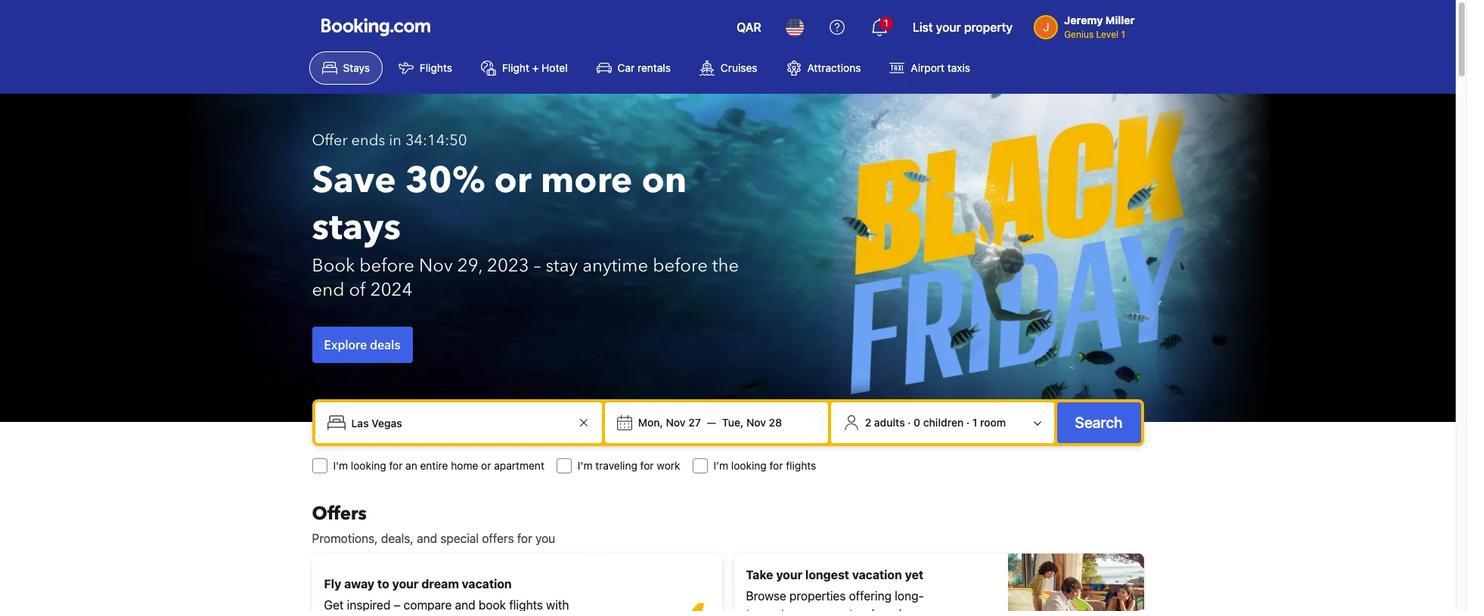 Task type: vqa. For each thing, say whether or not it's contained in the screenshot.
the rightmost Will
no



Task type: locate. For each thing, give the bounding box(es) containing it.
list
[[913, 20, 933, 34]]

vacation inside take your longest vacation yet browse properties offering long- term stays, many at reduce
[[853, 568, 903, 582]]

for for flights
[[770, 459, 783, 472]]

your right list
[[937, 20, 962, 34]]

2 horizontal spatial your
[[937, 20, 962, 34]]

your for property
[[937, 20, 962, 34]]

for
[[389, 459, 403, 472], [641, 459, 654, 472], [770, 459, 783, 472], [517, 532, 533, 546]]

looking
[[351, 459, 386, 472], [732, 459, 767, 472]]

in
[[389, 130, 402, 151]]

car rentals link
[[584, 51, 684, 85]]

1 horizontal spatial i'm
[[578, 459, 593, 472]]

car rentals
[[618, 61, 671, 74]]

27
[[689, 416, 701, 429]]

explore deals
[[324, 338, 401, 352]]

1 i'm from the left
[[333, 459, 348, 472]]

vacation up offering
[[853, 568, 903, 582]]

rentals
[[638, 61, 671, 74]]

1 · from the left
[[908, 416, 911, 429]]

for left you
[[517, 532, 533, 546]]

0 horizontal spatial nov
[[419, 253, 453, 278]]

tue,
[[722, 416, 744, 429]]

1 horizontal spatial looking
[[732, 459, 767, 472]]

before down stays
[[360, 253, 415, 278]]

your
[[937, 20, 962, 34], [777, 568, 803, 582], [392, 577, 419, 591]]

–
[[534, 253, 541, 278]]

explore deals link
[[312, 327, 413, 363]]

attractions
[[808, 61, 861, 74]]

for for work
[[641, 459, 654, 472]]

·
[[908, 416, 911, 429], [967, 416, 970, 429]]

1 left room
[[973, 416, 978, 429]]

nov left 28
[[747, 416, 766, 429]]

car
[[618, 61, 635, 74]]

dream
[[422, 577, 459, 591]]

vacation
[[853, 568, 903, 582], [462, 577, 512, 591]]

cruises link
[[687, 51, 771, 85]]

mon, nov 27 — tue, nov 28
[[639, 416, 783, 429]]

flight + hotel
[[502, 61, 568, 74]]

your right take
[[777, 568, 803, 582]]

1 horizontal spatial nov
[[666, 416, 686, 429]]

nov left 29,
[[419, 253, 453, 278]]

your account menu jeremy miller genius level 1 element
[[1034, 7, 1141, 42]]

for left flights on the bottom of the page
[[770, 459, 783, 472]]

1 horizontal spatial ·
[[967, 416, 970, 429]]

1 before from the left
[[360, 253, 415, 278]]

before
[[360, 253, 415, 278], [653, 253, 708, 278]]

an
[[406, 459, 418, 472]]

book
[[312, 253, 355, 278]]

vacation right dream
[[462, 577, 512, 591]]

1 horizontal spatial your
[[777, 568, 803, 582]]

away
[[344, 577, 375, 591]]

1 horizontal spatial or
[[495, 156, 532, 206]]

1 left list
[[885, 17, 889, 29]]

for left an
[[389, 459, 403, 472]]

1 vertical spatial or
[[481, 459, 491, 472]]

2 looking from the left
[[732, 459, 767, 472]]

airport taxis
[[911, 61, 971, 74]]

0 horizontal spatial 1
[[885, 17, 889, 29]]

miller
[[1106, 14, 1135, 26]]

1 looking from the left
[[351, 459, 386, 472]]

· right children
[[967, 416, 970, 429]]

or inside offer ends in 34:14:50 save 30% or more on stays book before nov 29, 2023 – stay anytime before the end of 2024
[[495, 156, 532, 206]]

flights
[[786, 459, 817, 472]]

traveling
[[596, 459, 638, 472]]

or right 30%
[[495, 156, 532, 206]]

your inside take your longest vacation yet browse properties offering long- term stays, many at reduce
[[777, 568, 803, 582]]

0 horizontal spatial i'm
[[333, 459, 348, 472]]

for left work
[[641, 459, 654, 472]]

2 i'm from the left
[[578, 459, 593, 472]]

offers
[[312, 502, 367, 527]]

0 horizontal spatial before
[[360, 253, 415, 278]]

region
[[300, 548, 1157, 611]]

1 horizontal spatial vacation
[[853, 568, 903, 582]]

i'm for i'm traveling for work
[[578, 459, 593, 472]]

or
[[495, 156, 532, 206], [481, 459, 491, 472]]

offers
[[482, 532, 514, 546]]

i'm for i'm looking for an entire home or apartment
[[333, 459, 348, 472]]

0
[[914, 416, 921, 429]]

and
[[417, 532, 437, 546]]

deals,
[[381, 532, 414, 546]]

looking for i'm
[[351, 459, 386, 472]]

nov left 27
[[666, 416, 686, 429]]

adults
[[875, 416, 905, 429]]

nov
[[419, 253, 453, 278], [666, 416, 686, 429], [747, 416, 766, 429]]

or right home
[[481, 459, 491, 472]]

hotel
[[542, 61, 568, 74]]

i'm left traveling
[[578, 459, 593, 472]]

stays
[[312, 203, 401, 253]]

more
[[541, 156, 633, 206]]

the
[[713, 253, 739, 278]]

flights link
[[386, 51, 465, 85]]

2 adults · 0 children · 1 room
[[865, 416, 1007, 429]]

0 horizontal spatial or
[[481, 459, 491, 472]]

entire
[[420, 459, 448, 472]]

· left 0
[[908, 416, 911, 429]]

fly away to your dream vacation image
[[604, 571, 710, 611]]

0 horizontal spatial vacation
[[462, 577, 512, 591]]

save
[[312, 156, 396, 206]]

before left the
[[653, 253, 708, 278]]

i'm
[[333, 459, 348, 472], [578, 459, 593, 472]]

looking left an
[[351, 459, 386, 472]]

i'm up the offers
[[333, 459, 348, 472]]

properties
[[790, 589, 846, 603]]

many
[[810, 608, 840, 611]]

looking right i'm
[[732, 459, 767, 472]]

your right to
[[392, 577, 419, 591]]

stays link
[[309, 51, 383, 85]]

explore
[[324, 338, 367, 352]]

i'm traveling for work
[[578, 459, 681, 472]]

0 vertical spatial or
[[495, 156, 532, 206]]

0 horizontal spatial ·
[[908, 416, 911, 429]]

your inside list your property link
[[937, 20, 962, 34]]

2 before from the left
[[653, 253, 708, 278]]

stays
[[343, 61, 370, 74]]

yet
[[905, 568, 924, 582]]

1 horizontal spatial before
[[653, 253, 708, 278]]

on
[[642, 156, 687, 206]]

booking.com image
[[321, 18, 430, 36]]

airport taxis link
[[877, 51, 984, 85]]

0 horizontal spatial looking
[[351, 459, 386, 472]]

1 horizontal spatial 1
[[973, 416, 978, 429]]

2 horizontal spatial 1
[[1122, 29, 1126, 40]]

end
[[312, 278, 345, 303]]

1
[[885, 17, 889, 29], [1122, 29, 1126, 40], [973, 416, 978, 429]]

1 down miller
[[1122, 29, 1126, 40]]



Task type: describe. For each thing, give the bounding box(es) containing it.
level
[[1097, 29, 1119, 40]]

or for more
[[495, 156, 532, 206]]

offer
[[312, 130, 348, 151]]

2 · from the left
[[967, 416, 970, 429]]

stays,
[[775, 608, 807, 611]]

fly
[[324, 577, 342, 591]]

nov inside offer ends in 34:14:50 save 30% or more on stays book before nov 29, 2023 – stay anytime before the end of 2024
[[419, 253, 453, 278]]

offers promotions, deals, and special offers for you
[[312, 502, 556, 546]]

jeremy miller genius level 1
[[1065, 14, 1135, 40]]

promotions,
[[312, 532, 378, 546]]

1 inside jeremy miller genius level 1
[[1122, 29, 1126, 40]]

29,
[[458, 253, 483, 278]]

work
[[657, 459, 681, 472]]

search
[[1076, 414, 1123, 431]]

of
[[349, 278, 366, 303]]

property
[[965, 20, 1013, 34]]

airport
[[911, 61, 945, 74]]

take your longest vacation yet browse properties offering long- term stays, many at reduce
[[746, 568, 924, 611]]

flight
[[502, 61, 530, 74]]

i'm
[[714, 459, 729, 472]]

to
[[378, 577, 390, 591]]

stay
[[546, 253, 578, 278]]

cruises
[[721, 61, 758, 74]]

tue, nov 28 button
[[716, 409, 789, 437]]

mon, nov 27 button
[[632, 409, 707, 437]]

ends
[[352, 130, 385, 151]]

1 button
[[862, 9, 898, 45]]

search button
[[1057, 403, 1141, 443]]

+
[[532, 61, 539, 74]]

apartment
[[494, 459, 545, 472]]

region containing take your longest vacation yet
[[300, 548, 1157, 611]]

offer ends in 34:14:50 save 30% or more on stays book before nov 29, 2023 – stay anytime before the end of 2024
[[312, 130, 739, 303]]

home
[[451, 459, 478, 472]]

—
[[707, 416, 716, 429]]

mon,
[[639, 416, 664, 429]]

28
[[769, 416, 783, 429]]

offering
[[849, 589, 892, 603]]

2024
[[371, 278, 413, 303]]

deals
[[370, 338, 401, 352]]

2023
[[487, 253, 529, 278]]

jeremy
[[1065, 14, 1104, 26]]

take
[[746, 568, 774, 582]]

2
[[865, 416, 872, 429]]

long-
[[895, 589, 924, 603]]

2 adults · 0 children · 1 room button
[[837, 409, 1048, 437]]

take your longest vacation yet image
[[1008, 554, 1144, 611]]

you
[[536, 532, 556, 546]]

looking for i'm
[[732, 459, 767, 472]]

34:14:50
[[405, 130, 467, 151]]

children
[[924, 416, 964, 429]]

0 horizontal spatial your
[[392, 577, 419, 591]]

for for an
[[389, 459, 403, 472]]

attractions link
[[774, 51, 874, 85]]

30%
[[405, 156, 485, 206]]

longest
[[806, 568, 850, 582]]

qar
[[737, 20, 762, 34]]

genius
[[1065, 29, 1094, 40]]

2 horizontal spatial nov
[[747, 416, 766, 429]]

for inside 'offers promotions, deals, and special offers for you'
[[517, 532, 533, 546]]

special
[[441, 532, 479, 546]]

or for apartment
[[481, 459, 491, 472]]

room
[[981, 416, 1007, 429]]

flights
[[420, 61, 452, 74]]

your for longest
[[777, 568, 803, 582]]

flight + hotel link
[[468, 51, 581, 85]]

list your property link
[[904, 9, 1022, 45]]

i'm looking for flights
[[714, 459, 817, 472]]

at
[[843, 608, 854, 611]]

term
[[746, 608, 772, 611]]

browse
[[746, 589, 787, 603]]

Where are you going? field
[[345, 409, 575, 437]]

fly away to your dream vacation
[[324, 577, 512, 591]]

i'm looking for an entire home or apartment
[[333, 459, 545, 472]]

taxis
[[948, 61, 971, 74]]

anytime
[[583, 253, 649, 278]]

qar button
[[728, 9, 771, 45]]



